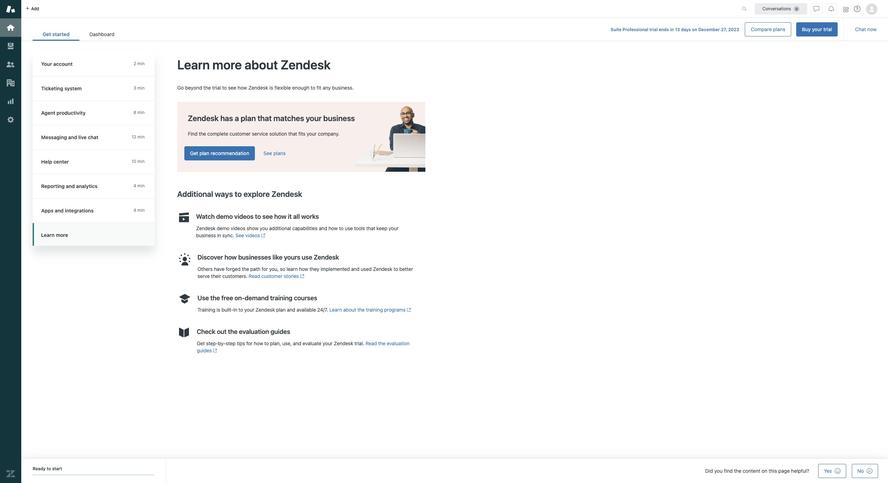 Task type: describe. For each thing, give the bounding box(es) containing it.
compare
[[751, 26, 772, 32]]

the inside others have forged the path for you, so learn how they implemented and used zendesk to better serve their customers.
[[242, 266, 249, 272]]

sync.
[[222, 233, 234, 239]]

0 vertical spatial evaluation
[[239, 328, 269, 336]]

help
[[41, 159, 52, 165]]

step
[[226, 341, 236, 347]]

how up forged
[[225, 254, 237, 261]]

messaging
[[41, 134, 67, 140]]

2 vertical spatial videos
[[245, 233, 260, 239]]

like
[[273, 254, 283, 261]]

service
[[252, 131, 268, 137]]

use,
[[282, 341, 292, 347]]

watch
[[196, 213, 215, 221]]

content-title region
[[177, 57, 426, 73]]

on-
[[235, 295, 245, 302]]

agent
[[41, 110, 55, 116]]

your right fits
[[307, 131, 317, 137]]

go
[[177, 85, 184, 91]]

zendesk support image
[[6, 5, 15, 14]]

2 vertical spatial in
[[233, 307, 237, 313]]

zendesk products image
[[844, 7, 849, 12]]

serve
[[198, 273, 210, 280]]

no button
[[852, 465, 879, 479]]

trial.
[[355, 341, 365, 347]]

start
[[52, 467, 62, 472]]

0 horizontal spatial is
[[217, 307, 220, 313]]

read the evaluation guides link
[[197, 341, 410, 354]]

and right use,
[[293, 341, 302, 347]]

stories
[[284, 273, 299, 280]]

get for get step-by-step tips for how to plan, use, and evaluate your zendesk trial.
[[197, 341, 205, 347]]

read customer stories link
[[249, 273, 305, 280]]

by-
[[218, 341, 226, 347]]

apps and integrations
[[41, 208, 94, 214]]

free
[[222, 295, 233, 302]]

conversations button
[[755, 3, 808, 14]]

read for guides
[[366, 341, 377, 347]]

have
[[214, 266, 225, 272]]

center
[[53, 159, 69, 165]]

zendesk inside zendesk demo videos show you additional capabilities and how to use tools that keep your business in sync.
[[196, 226, 216, 232]]

add
[[31, 6, 39, 11]]

your inside button
[[813, 26, 823, 32]]

check out the evaluation guides
[[197, 328, 290, 336]]

solution
[[270, 131, 287, 137]]

and left available on the bottom of page
[[287, 307, 296, 313]]

this
[[769, 469, 778, 475]]

account
[[53, 61, 73, 67]]

learn for learn more about zendesk
[[177, 57, 210, 72]]

videos for to
[[234, 213, 254, 221]]

get started
[[43, 31, 70, 37]]

see plans button
[[264, 150, 286, 157]]

read the evaluation guides
[[197, 341, 410, 354]]

you inside zendesk demo videos show you additional capabilities and how to use tools that keep your business in sync.
[[260, 226, 268, 232]]

1 vertical spatial about
[[344, 307, 356, 313]]

path
[[251, 266, 261, 272]]

0 horizontal spatial on
[[693, 27, 698, 32]]

learn about the training programs link
[[330, 307, 411, 313]]

see plans
[[264, 150, 286, 156]]

the right "find"
[[199, 131, 206, 137]]

0 horizontal spatial training
[[270, 295, 293, 302]]

3 min
[[134, 86, 145, 91]]

4 min for integrations
[[134, 208, 145, 213]]

your
[[41, 61, 52, 67]]

and inside zendesk demo videos show you additional capabilities and how to use tools that keep your business in sync.
[[319, 226, 327, 232]]

a
[[235, 114, 239, 123]]

you,
[[269, 266, 279, 272]]

trial for your
[[824, 26, 833, 32]]

3
[[134, 86, 136, 91]]

the right beyond
[[204, 85, 211, 91]]

ticketing
[[41, 86, 63, 92]]

see videos
[[236, 233, 260, 239]]

0 horizontal spatial trial
[[212, 85, 221, 91]]

8
[[134, 110, 136, 115]]

others have forged the path for you, so learn how they implemented and used zendesk to better serve their customers.
[[198, 266, 413, 280]]

1 horizontal spatial customer
[[262, 273, 283, 280]]

suite
[[611, 27, 622, 32]]

min for reporting and analytics
[[138, 183, 145, 189]]

10 min
[[132, 159, 145, 164]]

messaging and live chat
[[41, 134, 98, 140]]

0 vertical spatial customer
[[230, 131, 251, 137]]

the inside read the evaluation guides
[[378, 341, 386, 347]]

0 vertical spatial is
[[270, 85, 273, 91]]

all
[[293, 213, 300, 221]]

how left it
[[274, 213, 287, 221]]

learn more
[[41, 232, 68, 238]]

built-
[[222, 307, 233, 313]]

more for learn more about zendesk
[[213, 57, 242, 72]]

your right evaluate
[[323, 341, 333, 347]]

get started image
[[6, 23, 15, 32]]

2 horizontal spatial plan
[[276, 307, 286, 313]]

main element
[[0, 0, 21, 484]]

dashboard tab
[[80, 28, 124, 41]]

to left plan,
[[265, 341, 269, 347]]

to up the has
[[222, 85, 227, 91]]

ready to start
[[33, 467, 62, 472]]

businesses
[[238, 254, 271, 261]]

0 horizontal spatial that
[[258, 114, 272, 123]]

help center
[[41, 159, 69, 165]]

to up show at the left of the page
[[255, 213, 261, 221]]

zendesk up it
[[272, 190, 302, 199]]

learn about the training programs
[[330, 307, 406, 313]]

your account heading
[[33, 52, 155, 77]]

evaluation inside read the evaluation guides
[[387, 341, 410, 347]]

0 vertical spatial plan
[[241, 114, 256, 123]]

show
[[247, 226, 259, 232]]

4 for apps and integrations
[[134, 208, 136, 213]]

get plan recommendation button
[[184, 146, 255, 161]]

learn for learn about the training programs
[[330, 307, 342, 313]]

has
[[221, 114, 233, 123]]

1 horizontal spatial see
[[263, 213, 273, 221]]

to inside others have forged the path for you, so learn how they implemented and used zendesk to better serve their customers.
[[394, 266, 398, 272]]

that inside zendesk demo videos show you additional capabilities and how to use tools that keep your business in sync.
[[367, 226, 375, 232]]

helpful?
[[792, 469, 810, 475]]

beyond
[[185, 85, 202, 91]]

did you find the content on this page helpful?
[[706, 469, 810, 475]]

how down the learn more about zendesk
[[238, 85, 247, 91]]

min for messaging and live chat
[[138, 134, 145, 140]]

live
[[78, 134, 87, 140]]

how inside others have forged the path for you, so learn how they implemented and used zendesk to better serve their customers.
[[299, 266, 308, 272]]

did
[[706, 469, 714, 475]]

system
[[65, 86, 82, 92]]

available
[[297, 307, 316, 313]]

December 27, 2023 text field
[[699, 27, 740, 32]]

any
[[323, 85, 331, 91]]

see for see plans
[[264, 150, 272, 156]]

buy
[[803, 26, 811, 32]]

zendesk image
[[6, 470, 15, 479]]

used
[[361, 266, 372, 272]]

professional
[[623, 27, 649, 32]]

2
[[134, 61, 136, 66]]

reporting
[[41, 183, 65, 189]]

buy your trial
[[803, 26, 833, 32]]

get for get started
[[43, 31, 51, 37]]

no
[[858, 469, 865, 475]]

ticketing system
[[41, 86, 82, 92]]

tools
[[354, 226, 365, 232]]

get help image
[[855, 6, 861, 12]]

dashboard
[[90, 31, 115, 37]]

1 horizontal spatial on
[[762, 469, 768, 475]]

0 vertical spatial business
[[324, 114, 355, 123]]

min for help center
[[138, 159, 145, 164]]

1 vertical spatial you
[[715, 469, 723, 475]]

customers image
[[6, 60, 15, 69]]

how left plan,
[[254, 341, 263, 347]]

zendesk demo videos show you additional capabilities and how to use tools that keep your business in sync.
[[196, 226, 399, 239]]

notifications image
[[829, 6, 835, 12]]

min for your account
[[138, 61, 145, 66]]

read for yours
[[249, 273, 260, 280]]



Task type: vqa. For each thing, say whether or not it's contained in the screenshot.
take it button
no



Task type: locate. For each thing, give the bounding box(es) containing it.
demo for watch
[[216, 213, 233, 221]]

0 vertical spatial guides
[[271, 328, 290, 336]]

1 horizontal spatial read
[[366, 341, 377, 347]]

ends
[[659, 27, 670, 32]]

see
[[228, 85, 236, 91], [263, 213, 273, 221]]

the right find
[[735, 469, 742, 475]]

check
[[197, 328, 216, 336]]

0 vertical spatial that
[[258, 114, 272, 123]]

on right days
[[693, 27, 698, 32]]

zendesk inside others have forged the path for you, so learn how they implemented and used zendesk to better serve their customers.
[[373, 266, 393, 272]]

1 vertical spatial get
[[190, 150, 198, 156]]

find
[[188, 131, 198, 137]]

better
[[400, 266, 413, 272]]

zendesk up enough
[[281, 57, 331, 72]]

plans for see plans
[[274, 150, 286, 156]]

footer containing did you find the content on this page helpful?
[[21, 460, 889, 484]]

ready
[[33, 467, 46, 472]]

learn down apps
[[41, 232, 55, 238]]

1 vertical spatial 4
[[134, 208, 136, 213]]

keep
[[377, 226, 388, 232]]

2 vertical spatial plan
[[276, 307, 286, 313]]

1 horizontal spatial you
[[715, 469, 723, 475]]

1 horizontal spatial is
[[270, 85, 273, 91]]

to left tools
[[339, 226, 344, 232]]

1 vertical spatial see
[[263, 213, 273, 221]]

zendesk has a plan that matches your business
[[188, 114, 355, 123]]

organizations image
[[6, 78, 15, 88]]

read right trial.
[[366, 341, 377, 347]]

find
[[724, 469, 733, 475]]

zendesk left trial.
[[334, 341, 353, 347]]

0 vertical spatial use
[[345, 226, 353, 232]]

demo for zendesk
[[217, 226, 230, 232]]

0 horizontal spatial use
[[302, 254, 312, 261]]

to left fit
[[311, 85, 316, 91]]

more
[[213, 57, 242, 72], [56, 232, 68, 238]]

about right 24/7.
[[344, 307, 356, 313]]

plans right the compare
[[774, 26, 786, 32]]

demo right watch
[[216, 213, 233, 221]]

in down on-
[[233, 307, 237, 313]]

get for get plan recommendation
[[190, 150, 198, 156]]

in
[[671, 27, 674, 32], [217, 233, 221, 239], [233, 307, 237, 313]]

min for ticketing system
[[138, 86, 145, 91]]

on
[[693, 27, 698, 32], [762, 469, 768, 475]]

text image
[[355, 106, 426, 172]]

learn for learn more
[[41, 232, 55, 238]]

analytics
[[76, 183, 98, 189]]

(opens in a new tab) image
[[260, 234, 266, 238]]

1 horizontal spatial see
[[264, 150, 272, 156]]

1 horizontal spatial in
[[233, 307, 237, 313]]

0 vertical spatial demo
[[216, 213, 233, 221]]

to left better
[[394, 266, 398, 272]]

to down on-
[[239, 307, 243, 313]]

business inside zendesk demo videos show you additional capabilities and how to use tools that keep your business in sync.
[[196, 233, 216, 239]]

1 horizontal spatial plan
[[241, 114, 256, 123]]

works
[[301, 213, 319, 221]]

your
[[813, 26, 823, 32], [306, 114, 322, 123], [307, 131, 317, 137], [389, 226, 399, 232], [244, 307, 254, 313], [323, 341, 333, 347]]

progress-bar progress bar
[[33, 475, 155, 477]]

and inside others have forged the path for you, so learn how they implemented and used zendesk to better serve their customers.
[[351, 266, 360, 272]]

1 horizontal spatial business
[[324, 114, 355, 123]]

(opens in a new tab) image for courses
[[406, 308, 411, 313]]

trial left ends
[[650, 27, 658, 32]]

0 horizontal spatial about
[[245, 57, 278, 72]]

get left started
[[43, 31, 51, 37]]

for right tips on the left
[[246, 341, 253, 347]]

read down path
[[249, 273, 260, 280]]

section containing compare plans
[[130, 22, 838, 37]]

get inside get plan recommendation button
[[190, 150, 198, 156]]

apps
[[41, 208, 54, 214]]

see videos link
[[236, 233, 266, 239]]

you up (opens in a new tab) image
[[260, 226, 268, 232]]

1 vertical spatial 4 min
[[134, 208, 145, 213]]

2 4 from the top
[[134, 208, 136, 213]]

2 horizontal spatial learn
[[330, 307, 342, 313]]

and left used
[[351, 266, 360, 272]]

1 horizontal spatial learn
[[177, 57, 210, 72]]

0 horizontal spatial business
[[196, 233, 216, 239]]

forged
[[226, 266, 241, 272]]

1 4 min from the top
[[134, 183, 145, 189]]

see right "sync."
[[236, 233, 244, 239]]

how inside zendesk demo videos show you additional capabilities and how to use tools that keep your business in sync.
[[329, 226, 338, 232]]

chat
[[856, 26, 867, 32]]

plan left available on the bottom of page
[[276, 307, 286, 313]]

use up they
[[302, 254, 312, 261]]

guides down 'step-'
[[197, 348, 212, 354]]

see inside button
[[264, 150, 272, 156]]

videos up see videos
[[231, 226, 246, 232]]

1 horizontal spatial that
[[289, 131, 297, 137]]

and right apps
[[55, 208, 64, 214]]

and down works
[[319, 226, 327, 232]]

0 horizontal spatial guides
[[197, 348, 212, 354]]

1 vertical spatial plans
[[274, 150, 286, 156]]

3 min from the top
[[138, 110, 145, 115]]

2 vertical spatial (opens in a new tab) image
[[212, 349, 217, 353]]

to inside footer
[[47, 467, 51, 472]]

plans
[[774, 26, 786, 32], [274, 150, 286, 156]]

use left tools
[[345, 226, 353, 232]]

chat now button
[[850, 22, 883, 37]]

is
[[270, 85, 273, 91], [217, 307, 220, 313]]

6 min from the top
[[138, 183, 145, 189]]

0 horizontal spatial learn
[[41, 232, 55, 238]]

2 horizontal spatial (opens in a new tab) image
[[406, 308, 411, 313]]

get left 'step-'
[[197, 341, 205, 347]]

1 horizontal spatial for
[[262, 266, 268, 272]]

1 horizontal spatial (opens in a new tab) image
[[299, 275, 305, 279]]

0 vertical spatial about
[[245, 57, 278, 72]]

use inside zendesk demo videos show you additional capabilities and how to use tools that keep your business in sync.
[[345, 226, 353, 232]]

buy your trial button
[[797, 22, 838, 37]]

enough
[[292, 85, 310, 91]]

1 vertical spatial plan
[[200, 150, 209, 156]]

watch demo videos to see how it all works
[[196, 213, 319, 221]]

1 min from the top
[[138, 61, 145, 66]]

0 vertical spatial for
[[262, 266, 268, 272]]

1 vertical spatial that
[[289, 131, 297, 137]]

that left keep
[[367, 226, 375, 232]]

reporting image
[[6, 97, 15, 106]]

1 vertical spatial more
[[56, 232, 68, 238]]

see down find the complete customer service solution that fits your company. in the left top of the page
[[264, 150, 272, 156]]

more inside dropdown button
[[56, 232, 68, 238]]

zendesk down the learn more about zendesk
[[249, 85, 268, 91]]

integrations
[[65, 208, 94, 214]]

0 vertical spatial training
[[270, 295, 293, 302]]

zendesk down watch
[[196, 226, 216, 232]]

views image
[[6, 42, 15, 51]]

2 vertical spatial that
[[367, 226, 375, 232]]

1 vertical spatial evaluation
[[387, 341, 410, 347]]

and left the live
[[68, 134, 77, 140]]

training up training is built-in to your zendesk plan and available 24/7.
[[270, 295, 293, 302]]

videos up show at the left of the page
[[234, 213, 254, 221]]

plan,
[[270, 341, 281, 347]]

2 min
[[134, 61, 145, 66]]

trial down notifications image
[[824, 26, 833, 32]]

training left programs
[[366, 307, 383, 313]]

learn up beyond
[[177, 57, 210, 72]]

courses
[[294, 295, 317, 302]]

4 min from the top
[[138, 134, 145, 140]]

is left flexible
[[270, 85, 273, 91]]

2 4 min from the top
[[134, 208, 145, 213]]

(opens in a new tab) image inside read the evaluation guides link
[[212, 349, 217, 353]]

videos for show
[[231, 226, 246, 232]]

about up go beyond the trial to see how zendesk is flexible enough to fit any business.
[[245, 57, 278, 72]]

2 horizontal spatial trial
[[824, 26, 833, 32]]

demo up "sync."
[[217, 226, 230, 232]]

0 horizontal spatial plan
[[200, 150, 209, 156]]

videos
[[234, 213, 254, 221], [231, 226, 246, 232], [245, 233, 260, 239]]

you right did
[[715, 469, 723, 475]]

4 min
[[134, 183, 145, 189], [134, 208, 145, 213]]

0 horizontal spatial see
[[228, 85, 236, 91]]

0 vertical spatial 4
[[134, 183, 136, 189]]

admin image
[[6, 115, 15, 125]]

min for agent productivity
[[138, 110, 145, 115]]

for left you,
[[262, 266, 268, 272]]

1 horizontal spatial training
[[366, 307, 383, 313]]

go beyond the trial to see how zendesk is flexible enough to fit any business.
[[177, 85, 354, 91]]

more inside content-title region
[[213, 57, 242, 72]]

0 vertical spatial in
[[671, 27, 674, 32]]

0 vertical spatial on
[[693, 27, 698, 32]]

for for like
[[262, 266, 268, 272]]

4
[[134, 183, 136, 189], [134, 208, 136, 213]]

get plan recommendation
[[190, 150, 249, 156]]

0 vertical spatial 4 min
[[134, 183, 145, 189]]

0 vertical spatial more
[[213, 57, 242, 72]]

zendesk up "find"
[[188, 114, 219, 123]]

read
[[249, 273, 260, 280], [366, 341, 377, 347]]

1 horizontal spatial trial
[[650, 27, 658, 32]]

the up trial.
[[358, 307, 365, 313]]

started
[[52, 31, 70, 37]]

capabilities
[[293, 226, 318, 232]]

the right use
[[210, 295, 220, 302]]

0 horizontal spatial customer
[[230, 131, 251, 137]]

customer down you,
[[262, 273, 283, 280]]

1 vertical spatial is
[[217, 307, 220, 313]]

is left built-
[[217, 307, 220, 313]]

guides inside read the evaluation guides
[[197, 348, 212, 354]]

reporting and analytics
[[41, 183, 98, 189]]

more for learn more
[[56, 232, 68, 238]]

0 vertical spatial you
[[260, 226, 268, 232]]

1 vertical spatial use
[[302, 254, 312, 261]]

0 horizontal spatial more
[[56, 232, 68, 238]]

evaluation down programs
[[387, 341, 410, 347]]

1 vertical spatial learn
[[41, 232, 55, 238]]

in left 13
[[671, 27, 674, 32]]

plan down complete
[[200, 150, 209, 156]]

section
[[130, 22, 838, 37]]

learn
[[287, 266, 298, 272]]

and
[[68, 134, 77, 140], [66, 183, 75, 189], [55, 208, 64, 214], [319, 226, 327, 232], [351, 266, 360, 272], [287, 307, 296, 313], [293, 341, 302, 347]]

demo inside zendesk demo videos show you additional capabilities and how to use tools that keep your business in sync.
[[217, 226, 230, 232]]

8 min
[[134, 110, 145, 115]]

business up 'company.'
[[324, 114, 355, 123]]

step-
[[206, 341, 218, 347]]

min for apps and integrations
[[138, 208, 145, 213]]

2 horizontal spatial in
[[671, 27, 674, 32]]

plan right a
[[241, 114, 256, 123]]

(opens in a new tab) image inside learn about the training programs link
[[406, 308, 411, 313]]

evaluation up tips on the left
[[239, 328, 269, 336]]

(opens in a new tab) image inside read customer stories link
[[299, 275, 305, 279]]

plans inside button
[[774, 26, 786, 32]]

your down demand
[[244, 307, 254, 313]]

1 horizontal spatial guides
[[271, 328, 290, 336]]

complete
[[207, 131, 228, 137]]

use
[[198, 295, 209, 302]]

chat
[[88, 134, 98, 140]]

your right buy
[[813, 26, 823, 32]]

in inside zendesk demo videos show you additional capabilities and how to use tools that keep your business in sync.
[[217, 233, 221, 239]]

(opens in a new tab) image for zendesk
[[299, 275, 305, 279]]

how left tools
[[329, 226, 338, 232]]

your up 'company.'
[[306, 114, 322, 123]]

business down watch
[[196, 233, 216, 239]]

0 horizontal spatial (opens in a new tab) image
[[212, 349, 217, 353]]

1 vertical spatial guides
[[197, 348, 212, 354]]

min inside your account heading
[[138, 61, 145, 66]]

1 vertical spatial customer
[[262, 273, 283, 280]]

the right trial.
[[378, 341, 386, 347]]

1 horizontal spatial evaluation
[[387, 341, 410, 347]]

0 horizontal spatial read
[[249, 273, 260, 280]]

the
[[204, 85, 211, 91], [199, 131, 206, 137], [242, 266, 249, 272], [210, 295, 220, 302], [358, 307, 365, 313], [228, 328, 238, 336], [378, 341, 386, 347], [735, 469, 742, 475]]

0 vertical spatial videos
[[234, 213, 254, 221]]

zendesk inside content-title region
[[281, 57, 331, 72]]

for for evaluation
[[246, 341, 253, 347]]

others
[[198, 266, 213, 272]]

to left start
[[47, 467, 51, 472]]

1 horizontal spatial about
[[344, 307, 356, 313]]

learn more button
[[33, 224, 153, 243]]

the right out on the left bottom of the page
[[228, 328, 238, 336]]

fits
[[299, 131, 306, 137]]

0 vertical spatial see
[[228, 85, 236, 91]]

1 vertical spatial (opens in a new tab) image
[[406, 308, 411, 313]]

learn inside content-title region
[[177, 57, 210, 72]]

customers.
[[223, 273, 248, 280]]

plans down "solution"
[[274, 150, 286, 156]]

1 4 from the top
[[134, 183, 136, 189]]

see up "additional"
[[263, 213, 273, 221]]

your account
[[41, 61, 73, 67]]

conversations
[[763, 6, 792, 11]]

7 min from the top
[[138, 208, 145, 213]]

2 vertical spatial learn
[[330, 307, 342, 313]]

to inside zendesk demo videos show you additional capabilities and how to use tools that keep your business in sync.
[[339, 226, 344, 232]]

get step-by-step tips for how to plan, use, and evaluate your zendesk trial.
[[197, 341, 366, 347]]

your right keep
[[389, 226, 399, 232]]

1 horizontal spatial plans
[[774, 26, 786, 32]]

footer
[[21, 460, 889, 484]]

yours
[[284, 254, 300, 261]]

1 horizontal spatial more
[[213, 57, 242, 72]]

button displays agent's chat status as invisible. image
[[814, 6, 820, 12]]

learn more about zendesk
[[177, 57, 331, 72]]

yes button
[[819, 465, 847, 479]]

guides up get step-by-step tips for how to plan, use, and evaluate your zendesk trial.
[[271, 328, 290, 336]]

company.
[[318, 131, 340, 137]]

business.
[[332, 85, 354, 91]]

additional
[[269, 226, 291, 232]]

0 vertical spatial (opens in a new tab) image
[[299, 275, 305, 279]]

0 horizontal spatial plans
[[274, 150, 286, 156]]

trial inside button
[[824, 26, 833, 32]]

tab list containing get started
[[33, 28, 124, 41]]

get down "find"
[[190, 150, 198, 156]]

1 vertical spatial training
[[366, 307, 383, 313]]

videos inside zendesk demo videos show you additional capabilities and how to use tools that keep your business in sync.
[[231, 226, 246, 232]]

that left fits
[[289, 131, 297, 137]]

training is built-in to your zendesk plan and available 24/7.
[[198, 307, 330, 313]]

to right 'ways' in the left top of the page
[[235, 190, 242, 199]]

learn right 24/7.
[[330, 307, 342, 313]]

guides
[[271, 328, 290, 336], [197, 348, 212, 354]]

ways
[[215, 190, 233, 199]]

1 vertical spatial videos
[[231, 226, 246, 232]]

on left 'this' on the bottom right
[[762, 469, 768, 475]]

see up a
[[228, 85, 236, 91]]

the left path
[[242, 266, 249, 272]]

use
[[345, 226, 353, 232], [302, 254, 312, 261]]

4 for reporting and analytics
[[134, 183, 136, 189]]

zendesk down use the free on-demand training courses
[[256, 307, 275, 313]]

zendesk right used
[[373, 266, 393, 272]]

2 min from the top
[[138, 86, 145, 91]]

customer down a
[[230, 131, 251, 137]]

additional ways to explore zendesk
[[177, 190, 302, 199]]

recommendation
[[211, 150, 249, 156]]

about inside content-title region
[[245, 57, 278, 72]]

12
[[132, 134, 136, 140]]

yes
[[824, 469, 833, 475]]

plan inside button
[[200, 150, 209, 156]]

5 min from the top
[[138, 159, 145, 164]]

explore
[[244, 190, 270, 199]]

for inside others have forged the path for you, so learn how they implemented and used zendesk to better serve their customers.
[[262, 266, 268, 272]]

4 min for analytics
[[134, 183, 145, 189]]

2 vertical spatial get
[[197, 341, 205, 347]]

(opens in a new tab) image
[[299, 275, 305, 279], [406, 308, 411, 313], [212, 349, 217, 353]]

read inside read the evaluation guides
[[366, 341, 377, 347]]

1 vertical spatial for
[[246, 341, 253, 347]]

how left they
[[299, 266, 308, 272]]

learn inside dropdown button
[[41, 232, 55, 238]]

tab list
[[33, 28, 124, 41]]

1 vertical spatial on
[[762, 469, 768, 475]]

2 horizontal spatial that
[[367, 226, 375, 232]]

12 min
[[132, 134, 145, 140]]

0 horizontal spatial for
[[246, 341, 253, 347]]

trial for professional
[[650, 27, 658, 32]]

discover
[[198, 254, 223, 261]]

see for see videos
[[236, 233, 244, 239]]

0 horizontal spatial see
[[236, 233, 244, 239]]

in left "sync."
[[217, 233, 221, 239]]

1 vertical spatial see
[[236, 233, 244, 239]]

that up find the complete customer service solution that fits your company. in the left top of the page
[[258, 114, 272, 123]]

so
[[280, 266, 285, 272]]

matches
[[274, 114, 304, 123]]

0 vertical spatial read
[[249, 273, 260, 280]]

flexible
[[275, 85, 291, 91]]

0 vertical spatial get
[[43, 31, 51, 37]]

plans inside button
[[274, 150, 286, 156]]

videos down show at the left of the page
[[245, 233, 260, 239]]

plan
[[241, 114, 256, 123], [200, 150, 209, 156], [276, 307, 286, 313]]

1 vertical spatial demo
[[217, 226, 230, 232]]

0 horizontal spatial you
[[260, 226, 268, 232]]

0 vertical spatial plans
[[774, 26, 786, 32]]

your inside zendesk demo videos show you additional capabilities and how to use tools that keep your business in sync.
[[389, 226, 399, 232]]

0 horizontal spatial in
[[217, 233, 221, 239]]

zendesk up implemented
[[314, 254, 339, 261]]

it
[[288, 213, 292, 221]]

add button
[[21, 0, 43, 17]]

trial right beyond
[[212, 85, 221, 91]]

1 vertical spatial in
[[217, 233, 221, 239]]

about
[[245, 57, 278, 72], [344, 307, 356, 313]]

tips
[[237, 341, 245, 347]]

and left analytics
[[66, 183, 75, 189]]

plans for compare plans
[[774, 26, 786, 32]]



